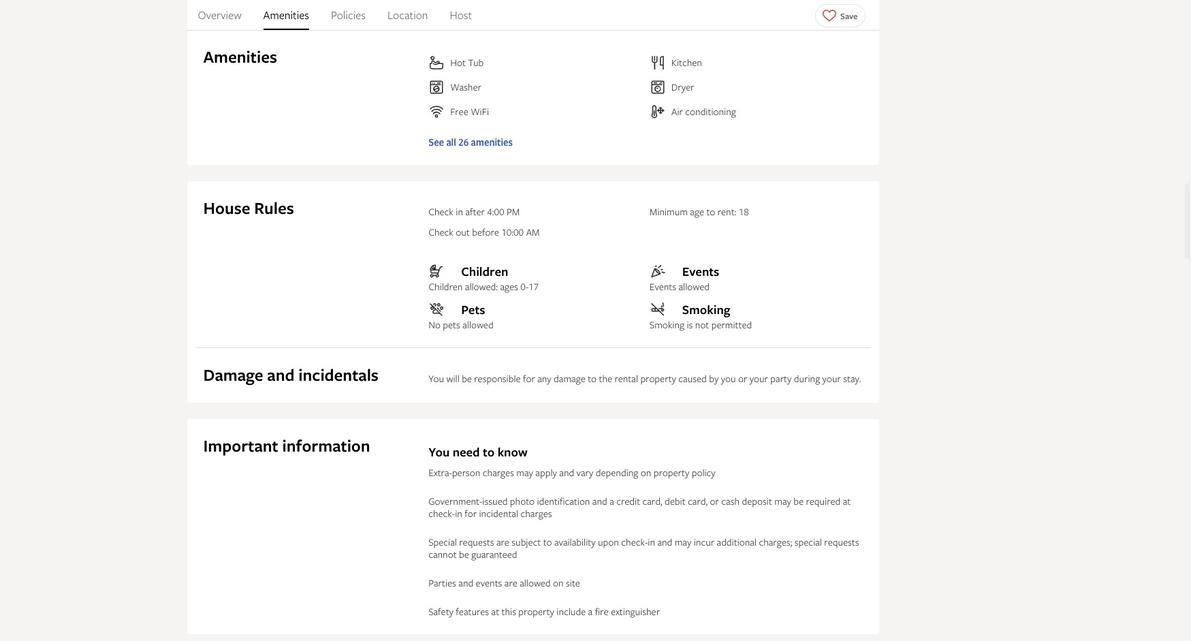 Task type: locate. For each thing, give the bounding box(es) containing it.
damage
[[554, 372, 586, 385]]

washer
[[451, 81, 482, 94]]

0 vertical spatial check-
[[429, 507, 455, 520]]

charges inside government-issued photo identification and a credit card, debit card, or cash deposit may be required at check-in for incidental charges
[[521, 507, 552, 520]]

1 vertical spatial in
[[455, 507, 463, 520]]

your left stay.
[[823, 372, 841, 385]]

for
[[523, 372, 535, 385], [465, 507, 477, 520]]

in up special
[[455, 507, 463, 520]]

you
[[429, 372, 444, 385], [429, 444, 450, 461]]

events
[[476, 577, 502, 590]]

damage and incidentals
[[203, 364, 379, 387]]

children left the allowed:
[[429, 280, 463, 293]]

check-
[[429, 507, 455, 520], [622, 536, 648, 549]]

0 vertical spatial charges
[[483, 466, 514, 479]]

0 horizontal spatial allowed
[[463, 318, 494, 331]]

credit
[[617, 495, 641, 508]]

1 vertical spatial you
[[429, 444, 450, 461]]

list
[[187, 0, 879, 30]]

additional
[[717, 536, 757, 549]]

2 vertical spatial in
[[648, 536, 656, 549]]

and left credit
[[593, 495, 608, 508]]

any
[[538, 372, 552, 385]]

you
[[721, 372, 736, 385]]

property right this on the left bottom
[[519, 605, 555, 618]]

1 vertical spatial check
[[429, 226, 454, 239]]

2 horizontal spatial may
[[775, 495, 792, 508]]

property right rental
[[641, 372, 677, 385]]

check- up special
[[429, 507, 455, 520]]

0 vertical spatial a
[[610, 495, 614, 508]]

and
[[267, 364, 295, 387], [560, 466, 575, 479], [593, 495, 608, 508], [658, 536, 673, 549], [459, 577, 474, 590]]

you left will
[[429, 372, 444, 385]]

1 requests from the left
[[459, 536, 494, 549]]

party
[[771, 372, 792, 385]]

0 vertical spatial at
[[843, 495, 851, 508]]

for left any at the left bottom
[[523, 372, 535, 385]]

card, right debit
[[688, 495, 708, 508]]

incidentals
[[299, 364, 379, 387]]

1 vertical spatial a
[[588, 605, 593, 618]]

the
[[599, 372, 613, 385]]

charges up 'subject'
[[521, 507, 552, 520]]

1 horizontal spatial or
[[739, 372, 748, 385]]

to right 'subject'
[[544, 536, 552, 549]]

am
[[526, 226, 540, 239]]

0 vertical spatial you
[[429, 372, 444, 385]]

a left credit
[[610, 495, 614, 508]]

a inside government-issued photo identification and a credit card, debit card, or cash deposit may be required at check-in for incidental charges
[[610, 495, 614, 508]]

allowed right pets
[[463, 318, 494, 331]]

in down government-issued photo identification and a credit card, debit card, or cash deposit may be required at check-in for incidental charges at the bottom of page
[[648, 536, 656, 549]]

1 vertical spatial may
[[775, 495, 792, 508]]

or right you
[[739, 372, 748, 385]]

1 vertical spatial be
[[794, 495, 804, 508]]

1 horizontal spatial requests
[[825, 536, 860, 549]]

1 vertical spatial allowed
[[463, 318, 494, 331]]

smoking is not permitted
[[650, 318, 752, 331]]

rules
[[254, 197, 294, 220]]

be inside government-issued photo identification and a credit card, debit card, or cash deposit may be required at check-in for incidental charges
[[794, 495, 804, 508]]

dryer
[[672, 81, 695, 94]]

property
[[641, 372, 677, 385], [654, 466, 690, 479], [519, 605, 555, 618]]

a left fire in the bottom of the page
[[588, 605, 593, 618]]

1 horizontal spatial events
[[683, 263, 720, 280]]

smoking left is
[[650, 318, 685, 331]]

1 vertical spatial on
[[553, 577, 564, 590]]

you need to know
[[429, 444, 528, 461]]

policy
[[692, 466, 716, 479]]

at
[[843, 495, 851, 508], [492, 605, 500, 618]]

for left the issued
[[465, 507, 477, 520]]

amenities down overview link
[[203, 46, 277, 68]]

1 horizontal spatial allowed
[[520, 577, 551, 590]]

events for events
[[683, 263, 720, 280]]

check left out
[[429, 226, 454, 239]]

0 horizontal spatial events
[[650, 280, 677, 293]]

in left after
[[456, 205, 463, 218]]

1 vertical spatial or
[[710, 495, 720, 508]]

0 vertical spatial on
[[641, 466, 652, 479]]

charges down the know
[[483, 466, 514, 479]]

allowed
[[679, 280, 710, 293], [463, 318, 494, 331], [520, 577, 551, 590]]

1 vertical spatial charges
[[521, 507, 552, 520]]

free wifi
[[451, 105, 489, 118]]

allowed:
[[465, 280, 498, 293]]

incidental
[[479, 507, 519, 520]]

0 horizontal spatial may
[[517, 466, 533, 479]]

and left incur
[[658, 536, 673, 549]]

may right deposit
[[775, 495, 792, 508]]

0 vertical spatial in
[[456, 205, 463, 218]]

in inside special requests are subject to availability upon check-in and may incur additional charges; special requests cannot be guaranteed
[[648, 536, 656, 549]]

your
[[750, 372, 769, 385], [823, 372, 841, 385]]

you for you need to know
[[429, 444, 450, 461]]

1 horizontal spatial on
[[641, 466, 652, 479]]

debit
[[665, 495, 686, 508]]

deposit
[[742, 495, 773, 508]]

you up "extra-"
[[429, 444, 450, 461]]

pets
[[443, 318, 461, 331]]

children down check out before 10:00 am
[[461, 263, 509, 280]]

at left this on the left bottom
[[492, 605, 500, 618]]

are
[[497, 536, 510, 549], [505, 577, 518, 590]]

0 vertical spatial check
[[429, 205, 454, 218]]

upon
[[598, 536, 619, 549]]

events
[[683, 263, 720, 280], [650, 280, 677, 293]]

extra-person charges may apply and vary depending on property policy
[[429, 466, 716, 479]]

1 horizontal spatial card,
[[688, 495, 708, 508]]

or left cash
[[710, 495, 720, 508]]

1 horizontal spatial check-
[[622, 536, 648, 549]]

to inside special requests are subject to availability upon check-in and may incur additional charges; special requests cannot be guaranteed
[[544, 536, 552, 549]]

check out before 10:00 am
[[429, 226, 540, 239]]

check- right 'upon'
[[622, 536, 648, 549]]

are right events
[[505, 577, 518, 590]]

in inside government-issued photo identification and a credit card, debit card, or cash deposit may be required at check-in for incidental charges
[[455, 507, 463, 520]]

2 vertical spatial be
[[459, 548, 469, 561]]

2 vertical spatial allowed
[[520, 577, 551, 590]]

minimum
[[650, 205, 688, 218]]

check- inside special requests are subject to availability upon check-in and may incur additional charges; special requests cannot be guaranteed
[[622, 536, 648, 549]]

may left apply
[[517, 466, 533, 479]]

1 horizontal spatial charges
[[521, 507, 552, 520]]

and inside special requests are subject to availability upon check-in and may incur additional charges; special requests cannot be guaranteed
[[658, 536, 673, 549]]

may left incur
[[675, 536, 692, 549]]

amenities left policies
[[263, 7, 309, 22]]

allowed up safety features at this property include a fire extinguisher
[[520, 577, 551, 590]]

are inside special requests are subject to availability upon check-in and may incur additional charges; special requests cannot be guaranteed
[[497, 536, 510, 549]]

0 vertical spatial are
[[497, 536, 510, 549]]

card, left debit
[[643, 495, 663, 508]]

be
[[462, 372, 472, 385], [794, 495, 804, 508], [459, 548, 469, 561]]

or
[[739, 372, 748, 385], [710, 495, 720, 508]]

be right "cannot"
[[459, 548, 469, 561]]

features
[[456, 605, 489, 618]]

be right will
[[462, 372, 472, 385]]

26
[[459, 136, 469, 149]]

is
[[687, 318, 693, 331]]

0 vertical spatial may
[[517, 466, 533, 479]]

kitchen
[[672, 56, 702, 69]]

on right depending
[[641, 466, 652, 479]]

be left required
[[794, 495, 804, 508]]

1 horizontal spatial a
[[610, 495, 614, 508]]

out
[[456, 226, 470, 239]]

a
[[610, 495, 614, 508], [588, 605, 593, 618]]

and left events
[[459, 577, 474, 590]]

are left 'subject'
[[497, 536, 510, 549]]

person
[[452, 466, 481, 479]]

check left after
[[429, 205, 454, 218]]

2 check from the top
[[429, 226, 454, 239]]

1 you from the top
[[429, 372, 444, 385]]

2 requests from the left
[[825, 536, 860, 549]]

property up debit
[[654, 466, 690, 479]]

1 your from the left
[[750, 372, 769, 385]]

may inside special requests are subject to availability upon check-in and may incur additional charges; special requests cannot be guaranteed
[[675, 536, 692, 549]]

safety features at this property include a fire extinguisher
[[429, 605, 660, 618]]

may inside government-issued photo identification and a credit card, debit card, or cash deposit may be required at check-in for incidental charges
[[775, 495, 792, 508]]

1 vertical spatial for
[[465, 507, 477, 520]]

check- inside government-issued photo identification and a credit card, debit card, or cash deposit may be required at check-in for incidental charges
[[429, 507, 455, 520]]

and inside government-issued photo identification and a credit card, debit card, or cash deposit may be required at check-in for incidental charges
[[593, 495, 608, 508]]

government-issued photo identification and a credit card, debit card, or cash deposit may be required at check-in for incidental charges
[[429, 495, 851, 520]]

0 horizontal spatial check-
[[429, 507, 455, 520]]

smoking down events allowed
[[683, 301, 731, 318]]

location link
[[388, 0, 428, 30]]

fire
[[595, 605, 609, 618]]

0 vertical spatial for
[[523, 372, 535, 385]]

at right required
[[843, 495, 851, 508]]

this
[[502, 605, 516, 618]]

2 horizontal spatial allowed
[[679, 280, 710, 293]]

1 horizontal spatial your
[[823, 372, 841, 385]]

list containing overview
[[187, 0, 879, 30]]

children for children allowed: ages 0-17
[[429, 280, 463, 293]]

children for children
[[461, 263, 509, 280]]

host link
[[450, 0, 472, 30]]

policies link
[[331, 0, 366, 30]]

to
[[707, 205, 716, 218], [588, 372, 597, 385], [483, 444, 495, 461], [544, 536, 552, 549]]

smoking for smoking is not permitted
[[650, 318, 685, 331]]

overview
[[198, 7, 242, 22]]

check
[[429, 205, 454, 218], [429, 226, 454, 239]]

information
[[282, 435, 370, 457]]

your left party
[[750, 372, 769, 385]]

for inside government-issued photo identification and a credit card, debit card, or cash deposit may be required at check-in for incidental charges
[[465, 507, 477, 520]]

smoking for smoking
[[683, 301, 731, 318]]

1 vertical spatial check-
[[622, 536, 648, 549]]

tub
[[468, 56, 484, 69]]

identification
[[537, 495, 590, 508]]

1 check from the top
[[429, 205, 454, 218]]

1 horizontal spatial at
[[843, 495, 851, 508]]

0 horizontal spatial requests
[[459, 536, 494, 549]]

2 you from the top
[[429, 444, 450, 461]]

ages
[[500, 280, 518, 293]]

amenities inside list
[[263, 7, 309, 22]]

in
[[456, 205, 463, 218], [455, 507, 463, 520], [648, 536, 656, 549]]

requests
[[459, 536, 494, 549], [825, 536, 860, 549]]

amenities
[[471, 136, 513, 149]]

1 vertical spatial are
[[505, 577, 518, 590]]

0 vertical spatial amenities
[[263, 7, 309, 22]]

0 horizontal spatial or
[[710, 495, 720, 508]]

allowed up is
[[679, 280, 710, 293]]

0 horizontal spatial your
[[750, 372, 769, 385]]

1 horizontal spatial may
[[675, 536, 692, 549]]

2 vertical spatial may
[[675, 536, 692, 549]]

vary
[[577, 466, 594, 479]]

before
[[472, 226, 499, 239]]

0 horizontal spatial for
[[465, 507, 477, 520]]

0 vertical spatial be
[[462, 372, 472, 385]]

0 horizontal spatial at
[[492, 605, 500, 618]]

0 vertical spatial property
[[641, 372, 677, 385]]

0 horizontal spatial card,
[[643, 495, 663, 508]]

smoking
[[683, 301, 731, 318], [650, 318, 685, 331]]

on left site
[[553, 577, 564, 590]]

1 vertical spatial at
[[492, 605, 500, 618]]



Task type: vqa. For each thing, say whether or not it's contained in the screenshot.


Task type: describe. For each thing, give the bounding box(es) containing it.
to right need at the bottom left
[[483, 444, 495, 461]]

during
[[794, 372, 821, 385]]

apply
[[536, 466, 557, 479]]

incur
[[694, 536, 715, 549]]

cannot
[[429, 548, 457, 561]]

10:00
[[502, 226, 524, 239]]

see all 26 amenities button
[[429, 136, 863, 149]]

0 horizontal spatial a
[[588, 605, 593, 618]]

0 horizontal spatial on
[[553, 577, 564, 590]]

pets
[[461, 301, 486, 318]]

overview link
[[198, 0, 242, 30]]

1 vertical spatial amenities
[[203, 46, 277, 68]]

house
[[203, 197, 250, 220]]

wifi
[[471, 105, 489, 118]]

1 card, from the left
[[643, 495, 663, 508]]

parties
[[429, 577, 456, 590]]

safety
[[429, 605, 454, 618]]

special
[[795, 536, 822, 549]]

see
[[429, 136, 444, 149]]

2 card, from the left
[[688, 495, 708, 508]]

special requests are subject to availability upon check-in and may incur additional charges; special requests cannot be guaranteed
[[429, 536, 860, 561]]

permitted
[[712, 318, 752, 331]]

conditioning
[[686, 105, 736, 118]]

see all 26 amenities
[[429, 136, 513, 149]]

2 vertical spatial property
[[519, 605, 555, 618]]

amenities link
[[263, 0, 309, 30]]

rent:
[[718, 205, 737, 218]]

important
[[203, 435, 279, 457]]

issued
[[483, 495, 508, 508]]

18
[[739, 205, 749, 218]]

charges;
[[759, 536, 793, 549]]

required
[[806, 495, 841, 508]]

caused
[[679, 372, 707, 385]]

you will be responsible for any damage to the rental property caused by you or your party during your stay.
[[429, 372, 862, 385]]

events for events allowed
[[650, 280, 677, 293]]

save button
[[816, 4, 866, 27]]

depending
[[596, 466, 639, 479]]

availability
[[555, 536, 596, 549]]

guaranteed
[[472, 548, 518, 561]]

0 vertical spatial or
[[739, 372, 748, 385]]

not
[[696, 318, 710, 331]]

special
[[429, 536, 457, 549]]

hot tub
[[451, 56, 484, 69]]

important information
[[203, 435, 370, 457]]

no pets allowed
[[429, 318, 494, 331]]

air conditioning
[[672, 105, 736, 118]]

save
[[841, 10, 858, 21]]

location
[[388, 7, 428, 22]]

site
[[566, 577, 580, 590]]

no
[[429, 318, 441, 331]]

and right damage
[[267, 364, 295, 387]]

events allowed
[[650, 280, 710, 293]]

by
[[710, 372, 719, 385]]

will
[[447, 372, 460, 385]]

0 horizontal spatial charges
[[483, 466, 514, 479]]

1 horizontal spatial for
[[523, 372, 535, 385]]

or inside government-issued photo identification and a credit card, debit card, or cash deposit may be required at check-in for incidental charges
[[710, 495, 720, 508]]

know
[[498, 444, 528, 461]]

4:00
[[487, 205, 505, 218]]

after
[[466, 205, 485, 218]]

be inside special requests are subject to availability upon check-in and may incur additional charges; special requests cannot be guaranteed
[[459, 548, 469, 561]]

0 vertical spatial allowed
[[679, 280, 710, 293]]

need
[[453, 444, 480, 461]]

check for check out before 10:00 am
[[429, 226, 454, 239]]

free
[[451, 105, 469, 118]]

1 vertical spatial property
[[654, 466, 690, 479]]

at inside government-issued photo identification and a credit card, debit card, or cash deposit may be required at check-in for incidental charges
[[843, 495, 851, 508]]

2 your from the left
[[823, 372, 841, 385]]

photo
[[510, 495, 535, 508]]

0-
[[521, 280, 529, 293]]

rental
[[615, 372, 638, 385]]

air
[[672, 105, 683, 118]]

host
[[450, 7, 472, 22]]

age
[[690, 205, 705, 218]]

parties and events are allowed on site
[[429, 577, 580, 590]]

to left "the"
[[588, 372, 597, 385]]

policies
[[331, 7, 366, 22]]

check in after 4:00 pm
[[429, 205, 520, 218]]

house rules
[[203, 197, 294, 220]]

include
[[557, 605, 586, 618]]

check for check in after 4:00 pm
[[429, 205, 454, 218]]

subject
[[512, 536, 541, 549]]

responsible
[[474, 372, 521, 385]]

you for you will be responsible for any damage to the rental property caused by you or your party during your stay.
[[429, 372, 444, 385]]

minimum age to rent: 18
[[650, 205, 749, 218]]

to right age
[[707, 205, 716, 218]]

all
[[447, 136, 456, 149]]

stay.
[[844, 372, 862, 385]]

and left the vary
[[560, 466, 575, 479]]



